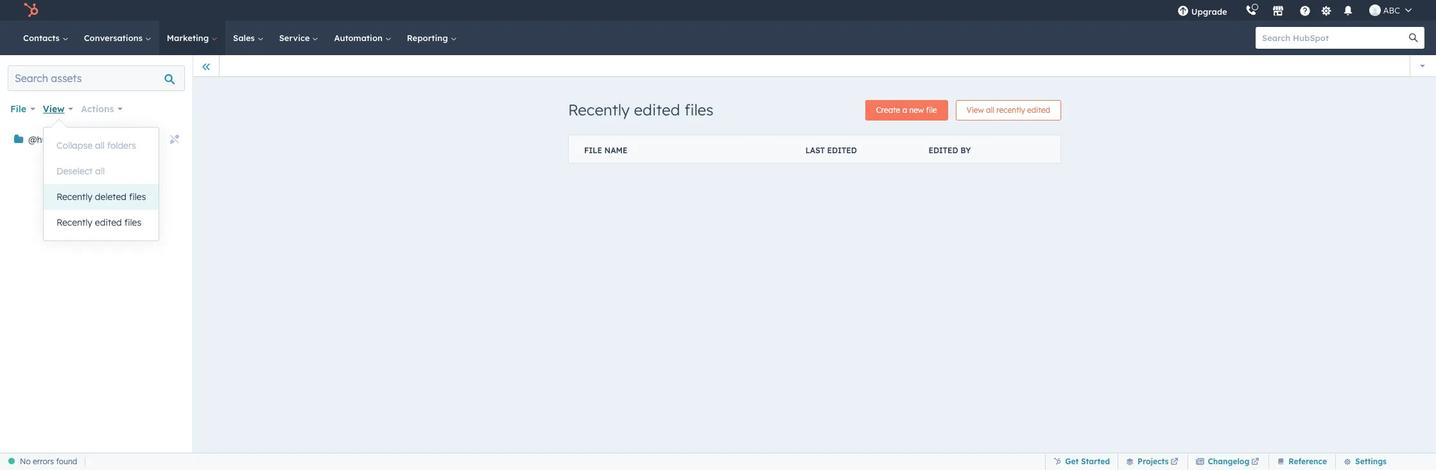 Task type: vqa. For each thing, say whether or not it's contained in the screenshot.
BRAD KLO ICON on the top right of the page
yes



Task type: locate. For each thing, give the bounding box(es) containing it.
recently deleted files button
[[44, 184, 159, 210]]

link opens in a new window image right projects
[[1171, 455, 1179, 470]]

0 vertical spatial file
[[10, 103, 26, 115]]

file
[[926, 105, 937, 115]]

1 horizontal spatial file
[[584, 146, 602, 155]]

all
[[986, 105, 995, 115], [95, 140, 105, 152], [95, 166, 105, 177]]

files
[[685, 100, 714, 119], [129, 191, 146, 203], [124, 217, 141, 229]]

0 horizontal spatial view
[[43, 103, 65, 115]]

marketing link
[[159, 21, 225, 55]]

deselect
[[57, 166, 93, 177]]

all right deselect
[[95, 166, 105, 177]]

1 horizontal spatial recently edited files
[[568, 100, 714, 119]]

0 horizontal spatial file
[[10, 103, 26, 115]]

file button
[[10, 100, 35, 118]]

2 vertical spatial files
[[124, 217, 141, 229]]

@hubspot
[[28, 134, 72, 146]]

recently edited files
[[568, 100, 714, 119], [57, 217, 141, 229]]

abc
[[1384, 5, 1400, 15]]

view for view all recently edited
[[967, 105, 984, 115]]

0 vertical spatial all
[[986, 105, 995, 115]]

create
[[876, 105, 900, 115]]

link opens in a new window image
[[1171, 455, 1179, 470], [1252, 459, 1259, 466]]

recently edited files up name
[[568, 100, 714, 119]]

projects
[[1138, 457, 1169, 466]]

upgrade image
[[1177, 6, 1189, 17]]

marketplaces image
[[1272, 6, 1284, 17]]

settings image
[[1321, 5, 1332, 17]]

link opens in a new window image right the "changelog"
[[1252, 455, 1259, 470]]

all left folders
[[95, 140, 105, 152]]

file left view dropdown button
[[10, 103, 26, 115]]

recently for the recently deleted files button
[[57, 191, 92, 203]]

reference
[[1289, 457, 1327, 467]]

all for folders
[[95, 140, 105, 152]]

0 horizontal spatial link opens in a new window image
[[1171, 459, 1179, 466]]

marketing
[[167, 33, 211, 43]]

view inside view dropdown button
[[43, 103, 65, 115]]

conversations
[[84, 33, 145, 43]]

0 vertical spatial recently
[[568, 100, 630, 119]]

file
[[10, 103, 26, 115], [584, 146, 602, 155]]

recently down recently deleted files
[[57, 217, 92, 229]]

Search HubSpot search field
[[1256, 27, 1413, 49]]

started
[[1081, 457, 1110, 466]]

view
[[43, 103, 65, 115], [967, 105, 984, 115]]

service
[[279, 33, 312, 43]]

abc button
[[1362, 0, 1420, 21]]

1 horizontal spatial view
[[967, 105, 984, 115]]

link opens in a new window image inside projects link
[[1171, 455, 1179, 470]]

create a new file
[[876, 105, 937, 115]]

sales
[[233, 33, 257, 43]]

file left name
[[584, 146, 602, 155]]

get started
[[1065, 457, 1110, 466]]

search button
[[1403, 27, 1425, 49]]

menu
[[1168, 0, 1421, 21]]

0 horizontal spatial recently edited files
[[57, 217, 141, 229]]

upgrade
[[1191, 6, 1228, 17]]

1 horizontal spatial link opens in a new window image
[[1252, 455, 1259, 470]]

edited
[[634, 100, 680, 119], [1027, 105, 1050, 115], [827, 146, 857, 155], [95, 217, 122, 229]]

no
[[20, 457, 31, 467]]

link opens in a new window image right projects
[[1171, 459, 1179, 466]]

link opens in a new window image
[[1252, 455, 1259, 470], [1171, 459, 1179, 466]]

1 horizontal spatial link opens in a new window image
[[1252, 459, 1259, 466]]

recently
[[568, 100, 630, 119], [57, 191, 92, 203], [57, 217, 92, 229]]

no errors found
[[20, 457, 77, 467]]

new
[[909, 105, 924, 115]]

recently edited files down recently deleted files
[[57, 217, 141, 229]]

view all recently edited
[[967, 105, 1050, 115]]

name
[[605, 146, 628, 155]]

link opens in a new window image inside changelog link
[[1252, 459, 1259, 466]]

changelog link
[[1188, 454, 1269, 470]]

view inside view all recently edited button
[[967, 105, 984, 115]]

files for the recently deleted files button
[[129, 191, 146, 203]]

0 vertical spatial recently edited files
[[568, 100, 714, 119]]

recently edited files button
[[44, 210, 159, 236]]

file inside popup button
[[10, 103, 26, 115]]

1 vertical spatial file
[[584, 146, 602, 155]]

view left recently
[[967, 105, 984, 115]]

recently up the file name
[[568, 100, 630, 119]]

1 vertical spatial all
[[95, 140, 105, 152]]

1 vertical spatial recently
[[57, 191, 92, 203]]

1 vertical spatial recently edited files
[[57, 217, 141, 229]]

1 vertical spatial files
[[129, 191, 146, 203]]

link opens in a new window image right the "changelog"
[[1252, 459, 1259, 466]]

settings link
[[1319, 4, 1335, 17]]

deleted
[[95, 191, 126, 203]]

0 horizontal spatial link opens in a new window image
[[1171, 455, 1179, 470]]

recently down deselect
[[57, 191, 92, 203]]

view right the "file" popup button
[[43, 103, 65, 115]]

all left recently
[[986, 105, 995, 115]]

hubspot link
[[15, 3, 48, 18]]

help image
[[1299, 6, 1311, 17]]

edited
[[929, 146, 958, 155]]

files inside recently edited files button
[[124, 217, 141, 229]]

files inside the recently deleted files button
[[129, 191, 146, 203]]

settings button
[[1336, 454, 1388, 471]]

2 vertical spatial recently
[[57, 217, 92, 229]]

by
[[961, 146, 971, 155]]



Task type: describe. For each thing, give the bounding box(es) containing it.
edited by
[[929, 146, 971, 155]]

found
[[56, 457, 77, 467]]

create a new file button
[[865, 100, 948, 121]]

get started link
[[1046, 454, 1118, 470]]

reporting link
[[399, 21, 465, 55]]

file for file
[[10, 103, 26, 115]]

contacts link
[[15, 21, 76, 55]]

recently deleted files
[[57, 191, 146, 203]]

0 vertical spatial files
[[685, 100, 714, 119]]

calling icon button
[[1240, 2, 1262, 19]]

search image
[[1409, 33, 1418, 42]]

last
[[806, 146, 825, 155]]

notifications button
[[1337, 0, 1359, 21]]

deselect all
[[57, 166, 105, 177]]

collapse
[[57, 140, 93, 152]]

marketplaces button
[[1265, 0, 1292, 21]]

actions
[[81, 103, 114, 115]]

last edited
[[806, 146, 857, 155]]

get
[[1065, 457, 1079, 466]]

hubspot image
[[23, 3, 39, 18]]

folders
[[107, 140, 136, 152]]

projects link
[[1118, 454, 1188, 470]]

collapse all folders
[[57, 140, 136, 152]]

errors
[[33, 457, 54, 467]]

link opens in a new window image inside projects link
[[1171, 459, 1179, 466]]

menu containing abc
[[1168, 0, 1421, 21]]

a
[[903, 105, 907, 115]]

file for file name
[[584, 146, 602, 155]]

2 vertical spatial all
[[95, 166, 105, 177]]

files for recently edited files button
[[124, 217, 141, 229]]

all for recently
[[986, 105, 995, 115]]

file name
[[584, 146, 628, 155]]

automation
[[334, 33, 385, 43]]

link opens in a new window image inside changelog link
[[1252, 455, 1259, 470]]

reference button
[[1269, 454, 1328, 471]]

recently
[[997, 105, 1025, 115]]

settings
[[1356, 457, 1387, 467]]

deselect all button
[[44, 159, 159, 184]]

conversations link
[[76, 21, 159, 55]]

changelog
[[1208, 457, 1250, 466]]

help button
[[1294, 0, 1316, 21]]

calling icon image
[[1245, 5, 1257, 17]]

recently edited files inside button
[[57, 217, 141, 229]]

sales link
[[225, 21, 271, 55]]

view all recently edited button
[[956, 100, 1061, 121]]

contacts
[[23, 33, 62, 43]]

collapse all folders button
[[44, 133, 159, 159]]

view for view
[[43, 103, 65, 115]]

reporting
[[407, 33, 450, 43]]

notifications image
[[1342, 6, 1354, 17]]

view button
[[43, 100, 73, 118]]

Search assets search field
[[8, 65, 185, 91]]

brad klo image
[[1369, 4, 1381, 16]]

service link
[[271, 21, 326, 55]]

automation link
[[326, 21, 399, 55]]

recently for recently edited files button
[[57, 217, 92, 229]]

actions button
[[81, 100, 123, 118]]



